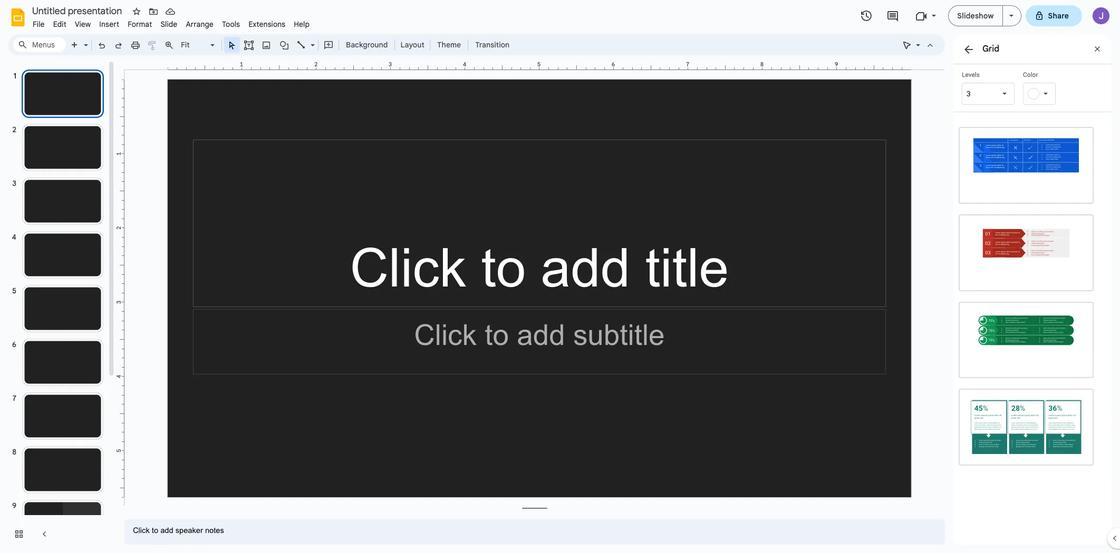 Task type: vqa. For each thing, say whether or not it's contained in the screenshot.
Tools menu item
yes



Task type: describe. For each thing, give the bounding box(es) containing it.
slideshow button
[[948, 5, 1003, 26]]

arrange menu item
[[182, 18, 218, 31]]

live pointer settings image
[[913, 38, 920, 42]]

file
[[33, 20, 45, 29]]

menu bar banner
[[0, 0, 1120, 554]]

arrange
[[186, 20, 214, 29]]

background button
[[341, 37, 393, 53]]

main toolbar
[[65, 37, 515, 53]]

presentation options image
[[1009, 15, 1013, 17]]

color
[[1023, 71, 1038, 79]]

view
[[75, 20, 91, 29]]

Menus field
[[13, 37, 66, 52]]

levels list box
[[962, 71, 1015, 105]]

format
[[128, 20, 152, 29]]

format menu item
[[123, 18, 156, 31]]

share
[[1048, 11, 1069, 21]]

transition
[[475, 40, 510, 50]]

edit menu item
[[49, 18, 71, 31]]

tools menu item
[[218, 18, 244, 31]]

select line image
[[308, 38, 315, 42]]

option group inside the grid application
[[953, 112, 1112, 471]]

tools
[[222, 20, 240, 29]]

3
[[967, 90, 971, 98]]

share button
[[1025, 5, 1082, 26]]

grid section
[[953, 34, 1112, 546]]

Three rows of information with check marks and details. Accent color: #4285f4, close to cornflower blue. radio
[[953, 122, 1099, 209]]

theme button
[[432, 37, 466, 53]]



Task type: locate. For each thing, give the bounding box(es) containing it.
shape image
[[278, 37, 290, 52]]

Three rounded-edged rows of information with percentages and two columns of bulleted details. Accent color: #0f9d58, close to green 11. radio
[[953, 297, 1099, 384]]

edit
[[53, 20, 66, 29]]

view menu item
[[71, 18, 95, 31]]

extensions
[[248, 20, 285, 29]]

new slide with layout image
[[81, 38, 88, 42]]

help menu item
[[290, 18, 314, 31]]

levels
[[962, 71, 980, 79]]

Rename text field
[[28, 4, 128, 17]]

mode and view toolbar
[[899, 34, 939, 55]]

help
[[294, 20, 310, 29]]

layout button
[[397, 37, 428, 53]]

extensions menu item
[[244, 18, 290, 31]]

insert
[[99, 20, 119, 29]]

slide
[[161, 20, 177, 29]]

Star checkbox
[[129, 4, 144, 19]]

navigation inside the grid application
[[0, 60, 116, 554]]

menu bar
[[28, 14, 314, 31]]

menu bar inside menu bar banner
[[28, 14, 314, 31]]

transition button
[[470, 37, 514, 53]]

insert image image
[[260, 37, 272, 52]]

Three rows of information with arrow shape pointing rightward towards details. Accent color: #db4437, close to light red berry 1. radio
[[953, 209, 1099, 297]]

file menu item
[[28, 18, 49, 31]]

slide menu item
[[156, 18, 182, 31]]

color button
[[1023, 71, 1076, 105]]

grid application
[[0, 0, 1120, 554]]

option group
[[953, 112, 1112, 471]]

Zoom field
[[178, 37, 219, 53]]

theme
[[437, 40, 461, 50]]

insert menu item
[[95, 18, 123, 31]]

navigation
[[0, 60, 116, 554]]

Zoom text field
[[179, 37, 209, 52]]

background
[[346, 40, 388, 50]]

layout
[[400, 40, 424, 50]]

slideshow
[[957, 11, 994, 21]]

grid
[[982, 44, 999, 54]]

Three columns of information with percentages and arrows pointing down towards bulleted details. Accent color: #26a69a, close to green 11. radio
[[953, 384, 1099, 471]]

menu bar containing file
[[28, 14, 314, 31]]



